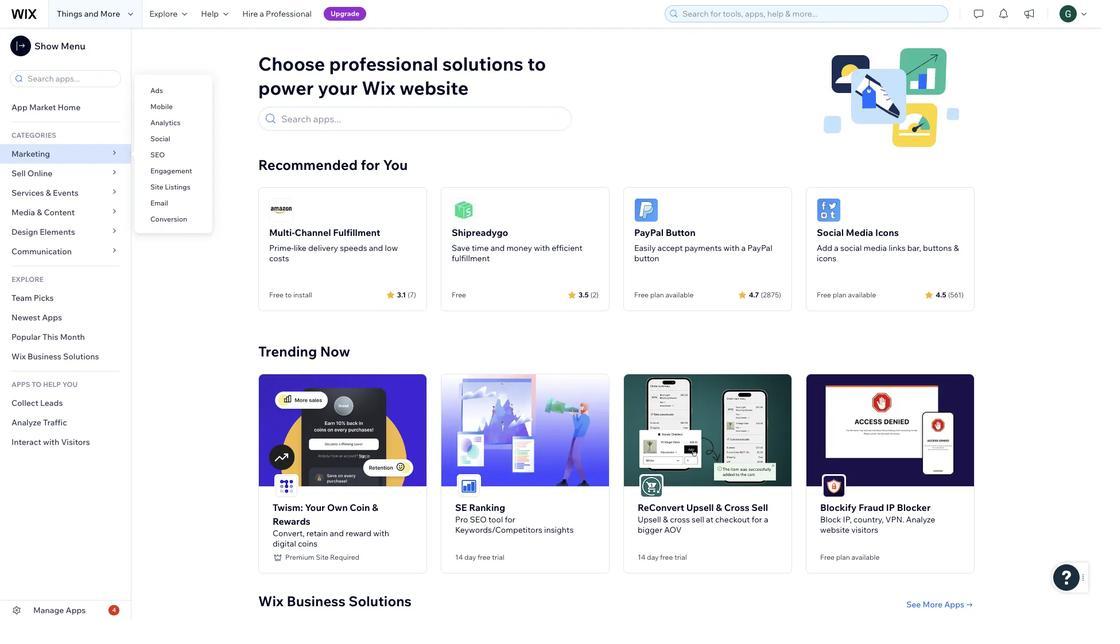 Task type: locate. For each thing, give the bounding box(es) containing it.
2 free from the left
[[660, 553, 673, 561]]

apps inside "link"
[[42, 312, 62, 323]]

with inside interact with visitors link
[[43, 437, 59, 447]]

digital
[[273, 538, 296, 549]]

sell left online on the top left of page
[[11, 168, 26, 179]]

available down the visitors
[[852, 553, 880, 561]]

1 horizontal spatial seo
[[470, 514, 487, 525]]

1 horizontal spatial more
[[923, 599, 943, 610]]

1 horizontal spatial day
[[647, 553, 659, 561]]

0 horizontal spatial 14 day free trial
[[455, 553, 505, 561]]

to inside choose professional solutions to power your wix website
[[528, 52, 546, 75]]

convert,
[[273, 528, 305, 538]]

1 horizontal spatial upsell
[[687, 502, 714, 513]]

business
[[28, 351, 61, 362], [287, 592, 346, 610]]

site down coins
[[316, 553, 329, 561]]

for left you
[[361, 156, 380, 173]]

0 vertical spatial site
[[150, 183, 163, 191]]

hire a professional link
[[236, 0, 319, 28]]

plan down button
[[650, 291, 664, 299]]

paypal button logo image
[[634, 198, 659, 222]]

0 horizontal spatial analyze
[[11, 417, 41, 428]]

free down the keywords/competitors
[[478, 553, 491, 561]]

1 14 from the left
[[455, 553, 463, 561]]

1 trial from the left
[[492, 553, 505, 561]]

and right the retain
[[330, 528, 344, 538]]

recommended
[[258, 156, 358, 173]]

engagement link
[[134, 161, 212, 181]]

0 horizontal spatial wix business solutions
[[11, 351, 99, 362]]

with
[[534, 243, 550, 253], [724, 243, 740, 253], [43, 437, 59, 447], [373, 528, 389, 538]]

solutions inside sidebar element
[[63, 351, 99, 362]]

day for reconvert
[[647, 553, 659, 561]]

solutions
[[63, 351, 99, 362], [349, 592, 412, 610]]

cross
[[724, 502, 750, 513]]

a right checkout
[[764, 514, 769, 525]]

available for easily
[[666, 291, 694, 299]]

with inside shipreadygo save time and money with efficient fulfillment
[[534, 243, 550, 253]]

site
[[150, 183, 163, 191], [316, 553, 329, 561]]

plan down ip,
[[836, 553, 850, 561]]

apps right manage
[[66, 605, 86, 616]]

at
[[706, 514, 714, 525]]

2 trial from the left
[[675, 553, 687, 561]]

sell right cross
[[752, 502, 768, 513]]

0 horizontal spatial sell
[[11, 168, 26, 179]]

1 horizontal spatial wix
[[258, 592, 284, 610]]

3.5
[[579, 290, 589, 299]]

0 horizontal spatial free
[[478, 553, 491, 561]]

popular
[[11, 332, 41, 342]]

0 horizontal spatial paypal
[[634, 227, 664, 238]]

1 vertical spatial paypal
[[748, 243, 773, 253]]

with down "traffic"
[[43, 437, 59, 447]]

14 day free trial down the keywords/competitors
[[455, 553, 505, 561]]

0 horizontal spatial social
[[150, 134, 170, 143]]

a right 'payments'
[[742, 243, 746, 253]]

search apps... field up home
[[24, 71, 117, 87]]

available down social on the top
[[848, 291, 876, 299]]

to right solutions
[[528, 52, 546, 75]]

blockify fraud ip blocker icon image
[[823, 475, 845, 497]]

icons
[[817, 253, 837, 264]]

social up add
[[817, 227, 844, 238]]

save
[[452, 243, 470, 253]]

website down blockify
[[820, 525, 850, 535]]

team
[[11, 293, 32, 303]]

available
[[666, 291, 694, 299], [848, 291, 876, 299], [852, 553, 880, 561]]

media up social on the top
[[846, 227, 874, 238]]

1 horizontal spatial business
[[287, 592, 346, 610]]

email
[[150, 199, 168, 207]]

wix business solutions down required
[[258, 592, 412, 610]]

plan for icons
[[833, 291, 847, 299]]

0 horizontal spatial 14
[[455, 553, 463, 561]]

free plan available down button
[[634, 291, 694, 299]]

0 vertical spatial analyze
[[11, 417, 41, 428]]

media inside "link"
[[11, 207, 35, 218]]

0 vertical spatial to
[[528, 52, 546, 75]]

show menu button
[[10, 36, 85, 56]]

hire a professional
[[242, 9, 312, 19]]

0 horizontal spatial seo
[[150, 150, 165, 159]]

seo down ranking at the left of page
[[470, 514, 487, 525]]

services & events
[[11, 188, 79, 198]]

social down analytics
[[150, 134, 170, 143]]

reconvert upsell & cross sell poster image
[[624, 374, 792, 486]]

team picks
[[11, 293, 54, 303]]

1 horizontal spatial apps
[[66, 605, 86, 616]]

free plan available down icons
[[817, 291, 876, 299]]

more right things
[[100, 9, 120, 19]]

recommended for you
[[258, 156, 408, 173]]

1 free from the left
[[478, 553, 491, 561]]

& left content
[[37, 207, 42, 218]]

1 day from the left
[[465, 553, 476, 561]]

Search apps... field
[[24, 71, 117, 87], [278, 107, 566, 130]]

sell
[[11, 168, 26, 179], [752, 502, 768, 513]]

accept
[[658, 243, 683, 253]]

shipreadygo
[[452, 227, 508, 238]]

analyze up interact at left
[[11, 417, 41, 428]]

free down aov
[[660, 553, 673, 561]]

& left events
[[46, 188, 51, 198]]

solutions down required
[[349, 592, 412, 610]]

3.5 (2)
[[579, 290, 599, 299]]

free down button
[[634, 291, 649, 299]]

1 horizontal spatial 14 day free trial
[[638, 553, 687, 561]]

upgrade button
[[324, 7, 366, 21]]

and right the time
[[491, 243, 505, 253]]

help
[[201, 9, 219, 19]]

0 vertical spatial seo
[[150, 150, 165, 159]]

trial down the keywords/competitors
[[492, 553, 505, 561]]

0 horizontal spatial for
[[361, 156, 380, 173]]

& inside social media icons add a social media links bar, buttons & icons
[[954, 243, 959, 253]]

website inside blockify fraud ip blocker block ip, country, vpn. analyze website visitors
[[820, 525, 850, 535]]

team picks link
[[0, 288, 131, 308]]

0 vertical spatial upsell
[[687, 502, 714, 513]]

(2875)
[[761, 290, 781, 299]]

1 horizontal spatial analyze
[[906, 514, 936, 525]]

analyze down blocker at the bottom of page
[[906, 514, 936, 525]]

design
[[11, 227, 38, 237]]

1 horizontal spatial paypal
[[748, 243, 773, 253]]

more right see
[[923, 599, 943, 610]]

1 vertical spatial website
[[820, 525, 850, 535]]

sell inside reconvert upsell & cross sell upsell & cross sell at checkout for a bigger aov
[[752, 502, 768, 513]]

upgrade
[[331, 9, 360, 18]]

free to install
[[269, 291, 312, 299]]

analyze inside sidebar element
[[11, 417, 41, 428]]

wix business solutions link
[[0, 347, 131, 366]]

0 vertical spatial paypal
[[634, 227, 664, 238]]

0 horizontal spatial more
[[100, 9, 120, 19]]

apps right see
[[945, 599, 965, 610]]

with right money
[[534, 243, 550, 253]]

design elements
[[11, 227, 75, 237]]

paypal up easily
[[634, 227, 664, 238]]

to left install on the left of the page
[[285, 291, 292, 299]]

2 horizontal spatial wix
[[362, 76, 395, 99]]

1 14 day free trial from the left
[[455, 553, 505, 561]]

show
[[34, 40, 59, 52]]

checkout
[[715, 514, 750, 525]]

analyze inside blockify fraud ip blocker block ip, country, vpn. analyze website visitors
[[906, 514, 936, 525]]

for right tool
[[505, 514, 516, 525]]

& right buttons
[[954, 243, 959, 253]]

free left install on the left of the page
[[269, 291, 284, 299]]

0 vertical spatial website
[[400, 76, 469, 99]]

blockify fraud ip blocker poster image
[[807, 374, 974, 486]]

0 horizontal spatial website
[[400, 76, 469, 99]]

se ranking poster image
[[442, 374, 609, 486]]

1 horizontal spatial website
[[820, 525, 850, 535]]

1 horizontal spatial 14
[[638, 553, 646, 561]]

channel
[[295, 227, 331, 238]]

search apps... field down choose professional solutions to power your wix website at the left top of the page
[[278, 107, 566, 130]]

mobile
[[150, 102, 173, 111]]

1 vertical spatial site
[[316, 553, 329, 561]]

search apps... field inside sidebar element
[[24, 71, 117, 87]]

0 vertical spatial social
[[150, 134, 170, 143]]

apps up 'this'
[[42, 312, 62, 323]]

newest apps
[[11, 312, 62, 323]]

0 horizontal spatial business
[[28, 351, 61, 362]]

with inside paypal button easily accept payments with a paypal button
[[724, 243, 740, 253]]

& right coin
[[372, 502, 378, 513]]

ip,
[[843, 514, 852, 525]]

a inside social media icons add a social media links bar, buttons & icons
[[834, 243, 839, 253]]

help
[[43, 380, 61, 389]]

for right checkout
[[752, 514, 762, 525]]

paypal
[[634, 227, 664, 238], [748, 243, 773, 253]]

retain
[[307, 528, 328, 538]]

0 horizontal spatial wix
[[11, 351, 26, 362]]

1 vertical spatial wix
[[11, 351, 26, 362]]

1 horizontal spatial to
[[528, 52, 546, 75]]

1 horizontal spatial trial
[[675, 553, 687, 561]]

solutions down "month"
[[63, 351, 99, 362]]

business down "popular this month"
[[28, 351, 61, 362]]

14 day free trial for se
[[455, 553, 505, 561]]

paypal up 4.7 (2875)
[[748, 243, 773, 253]]

1 horizontal spatial sell
[[752, 502, 768, 513]]

day
[[465, 553, 476, 561], [647, 553, 659, 561]]

twism: your own coin & rewards icon image
[[276, 475, 297, 497]]

2 14 from the left
[[638, 553, 646, 561]]

show menu
[[34, 40, 85, 52]]

website down solutions
[[400, 76, 469, 99]]

0 vertical spatial sell
[[11, 168, 26, 179]]

1 vertical spatial analyze
[[906, 514, 936, 525]]

14
[[455, 553, 463, 561], [638, 553, 646, 561]]

2 horizontal spatial for
[[752, 514, 762, 525]]

0 horizontal spatial search apps... field
[[24, 71, 117, 87]]

available down accept
[[666, 291, 694, 299]]

analyze traffic
[[11, 417, 67, 428]]

1 horizontal spatial for
[[505, 514, 516, 525]]

menu
[[61, 40, 85, 52]]

14 down the bigger
[[638, 553, 646, 561]]

0 vertical spatial solutions
[[63, 351, 99, 362]]

install
[[293, 291, 312, 299]]

14 down pro
[[455, 553, 463, 561]]

interact with visitors
[[11, 437, 90, 447]]

free plan available down the visitors
[[820, 553, 880, 561]]

2 day from the left
[[647, 553, 659, 561]]

seo up engagement
[[150, 150, 165, 159]]

day down pro
[[465, 553, 476, 561]]

now
[[320, 343, 350, 360]]

things
[[57, 9, 82, 19]]

0 horizontal spatial site
[[150, 183, 163, 191]]

and inside shipreadygo save time and money with efficient fulfillment
[[491, 243, 505, 253]]

with right reward
[[373, 528, 389, 538]]

free plan available for easily
[[634, 291, 694, 299]]

analyze
[[11, 417, 41, 428], [906, 514, 936, 525]]

1 vertical spatial media
[[846, 227, 874, 238]]

day down the bigger
[[647, 553, 659, 561]]

analytics link
[[134, 113, 212, 133]]

ads link
[[134, 81, 212, 100]]

0 horizontal spatial apps
[[42, 312, 62, 323]]

media inside social media icons add a social media links bar, buttons & icons
[[846, 227, 874, 238]]

this
[[43, 332, 58, 342]]

mobile link
[[134, 97, 212, 117]]

1 vertical spatial sell
[[752, 502, 768, 513]]

for inside reconvert upsell & cross sell upsell & cross sell at checkout for a bigger aov
[[752, 514, 762, 525]]

online
[[27, 168, 52, 179]]

2 14 day free trial from the left
[[638, 553, 687, 561]]

0 horizontal spatial trial
[[492, 553, 505, 561]]

upsell up sell at the right bottom of page
[[687, 502, 714, 513]]

14 day free trial down aov
[[638, 553, 687, 561]]

and right things
[[84, 9, 99, 19]]

1 vertical spatial seo
[[470, 514, 487, 525]]

1 vertical spatial upsell
[[638, 514, 661, 525]]

free
[[269, 291, 284, 299], [452, 291, 466, 299], [634, 291, 649, 299], [817, 291, 831, 299], [820, 553, 835, 561]]

0 horizontal spatial solutions
[[63, 351, 99, 362]]

free down icons
[[817, 291, 831, 299]]

wix business solutions down 'this'
[[11, 351, 99, 362]]

0 vertical spatial wix
[[362, 76, 395, 99]]

with right 'payments'
[[724, 243, 740, 253]]

your
[[318, 76, 358, 99]]

0 vertical spatial search apps... field
[[24, 71, 117, 87]]

se
[[455, 502, 467, 513]]

1 vertical spatial business
[[287, 592, 346, 610]]

1 vertical spatial to
[[285, 291, 292, 299]]

site listings link
[[134, 177, 212, 197]]

0 vertical spatial wix business solutions
[[11, 351, 99, 362]]

0 vertical spatial media
[[11, 207, 35, 218]]

plan down icons
[[833, 291, 847, 299]]

0 vertical spatial business
[[28, 351, 61, 362]]

business down premium site required
[[287, 592, 346, 610]]

a right add
[[834, 243, 839, 253]]

1 vertical spatial social
[[817, 227, 844, 238]]

1 horizontal spatial free
[[660, 553, 673, 561]]

1 horizontal spatial media
[[846, 227, 874, 238]]

4.5
[[936, 290, 947, 299]]

0 horizontal spatial day
[[465, 553, 476, 561]]

time
[[472, 243, 489, 253]]

tool
[[489, 514, 503, 525]]

social inside social media icons add a social media links bar, buttons & icons
[[817, 227, 844, 238]]

trial down aov
[[675, 553, 687, 561]]

and inside twism: your own coin & rewards convert, retain and reward with digital coins
[[330, 528, 344, 538]]

upsell down reconvert
[[638, 514, 661, 525]]

hire
[[242, 9, 258, 19]]

0 horizontal spatial media
[[11, 207, 35, 218]]

1 horizontal spatial wix business solutions
[[258, 592, 412, 610]]

site up the email
[[150, 183, 163, 191]]

and left low
[[369, 243, 383, 253]]

block
[[820, 514, 841, 525]]

things and more
[[57, 9, 120, 19]]

low
[[385, 243, 398, 253]]

vpn.
[[886, 514, 905, 525]]

popular this month
[[11, 332, 85, 342]]

marketing link
[[0, 144, 131, 164]]

1 vertical spatial more
[[923, 599, 943, 610]]

1 vertical spatial solutions
[[349, 592, 412, 610]]

& down reconvert
[[663, 514, 668, 525]]

more
[[100, 9, 120, 19], [923, 599, 943, 610]]

media up design
[[11, 207, 35, 218]]

1 vertical spatial search apps... field
[[278, 107, 566, 130]]

trial
[[492, 553, 505, 561], [675, 553, 687, 561]]

1 horizontal spatial social
[[817, 227, 844, 238]]



Task type: vqa. For each thing, say whether or not it's contained in the screenshot.


Task type: describe. For each thing, give the bounding box(es) containing it.
1 horizontal spatial search apps... field
[[278, 107, 566, 130]]

speeds
[[340, 243, 367, 253]]

blockify
[[820, 502, 857, 513]]

sell online link
[[0, 164, 131, 183]]

0 horizontal spatial upsell
[[638, 514, 661, 525]]

home
[[58, 102, 81, 113]]

14 for reconvert
[[638, 553, 646, 561]]

month
[[60, 332, 85, 342]]

app
[[11, 102, 27, 113]]

free down fulfillment
[[452, 291, 466, 299]]

listings
[[165, 183, 190, 191]]

wix business solutions inside sidebar element
[[11, 351, 99, 362]]

free for paypal button
[[634, 291, 649, 299]]

for inside se ranking pro seo tool for keywords/competitors insights
[[505, 514, 516, 525]]

sell
[[692, 514, 704, 525]]

shipreadygo save time and money with efficient fulfillment
[[452, 227, 583, 264]]

free for multi-channel fulfillment
[[269, 291, 284, 299]]

a right hire on the left of the page
[[260, 9, 264, 19]]

available for icons
[[848, 291, 876, 299]]

communication link
[[0, 242, 131, 261]]

conversion link
[[134, 210, 212, 229]]

traffic
[[43, 417, 67, 428]]

choose professional solutions to power your wix website
[[258, 52, 546, 99]]

buttons
[[923, 243, 952, 253]]

site listings
[[150, 183, 190, 191]]

2 vertical spatial wix
[[258, 592, 284, 610]]

apps for newest apps
[[42, 312, 62, 323]]

prime-
[[269, 243, 294, 253]]

wix inside wix business solutions link
[[11, 351, 26, 362]]

social for social media icons add a social media links bar, buttons & icons
[[817, 227, 844, 238]]

twism:
[[273, 502, 303, 513]]

shipreadygo logo image
[[452, 198, 476, 222]]

& inside "link"
[[37, 207, 42, 218]]

popular this month link
[[0, 327, 131, 347]]

content
[[44, 207, 75, 218]]

reconvert upsell & cross sell upsell & cross sell at checkout for a bigger aov
[[638, 502, 769, 535]]

day for se
[[465, 553, 476, 561]]

coin
[[350, 502, 370, 513]]

1 horizontal spatial solutions
[[349, 592, 412, 610]]

icons
[[876, 227, 899, 238]]

services & events link
[[0, 183, 131, 203]]

you
[[62, 380, 78, 389]]

media & content
[[11, 207, 75, 218]]

Search for tools, apps, help & more... field
[[679, 6, 945, 22]]

trial for upsell
[[675, 553, 687, 561]]

free for reconvert
[[660, 553, 673, 561]]

see more apps button
[[907, 599, 975, 610]]

free down block
[[820, 553, 835, 561]]

links
[[889, 243, 906, 253]]

sell inside sidebar element
[[11, 168, 26, 179]]

pro
[[455, 514, 468, 525]]

marketing
[[11, 149, 50, 159]]

aov
[[664, 525, 682, 535]]

blocker
[[897, 502, 931, 513]]

sell online
[[11, 168, 52, 179]]

required
[[330, 553, 360, 561]]

visitors
[[852, 525, 879, 535]]

blockify fraud ip blocker block ip, country, vpn. analyze website visitors
[[820, 502, 936, 535]]

ads
[[150, 86, 163, 95]]

a inside paypal button easily accept payments with a paypal button
[[742, 243, 746, 253]]

plan for easily
[[650, 291, 664, 299]]

visitors
[[61, 437, 90, 447]]

0 horizontal spatial to
[[285, 291, 292, 299]]

social media icons logo image
[[817, 198, 841, 222]]

services
[[11, 188, 44, 198]]

0 vertical spatial more
[[100, 9, 120, 19]]

14 for se
[[455, 553, 463, 561]]

paypal button easily accept payments with a paypal button
[[634, 227, 773, 264]]

4.7
[[749, 290, 759, 299]]

multi-
[[269, 227, 295, 238]]

reward
[[346, 528, 372, 538]]

trial for ranking
[[492, 553, 505, 561]]

social for social
[[150, 134, 170, 143]]

free plan available for icons
[[817, 291, 876, 299]]

free for social media icons
[[817, 291, 831, 299]]

multi-channel fulfillment logo image
[[269, 198, 293, 222]]

apps for manage apps
[[66, 605, 86, 616]]

efficient
[[552, 243, 583, 253]]

1 vertical spatial wix business solutions
[[258, 592, 412, 610]]

twism: your own coin & rewards convert, retain and reward with digital coins
[[273, 502, 389, 549]]

(2)
[[591, 290, 599, 299]]

country,
[[854, 514, 884, 525]]

multi-channel fulfillment prime-like delivery speeds and low costs
[[269, 227, 398, 264]]

se ranking icon image
[[458, 475, 480, 497]]

2 horizontal spatial apps
[[945, 599, 965, 610]]

see more apps
[[907, 599, 965, 610]]

collect leads
[[11, 398, 63, 408]]

events
[[53, 188, 79, 198]]

media
[[864, 243, 887, 253]]

& inside twism: your own coin & rewards convert, retain and reward with digital coins
[[372, 502, 378, 513]]

help button
[[194, 0, 236, 28]]

explore
[[149, 9, 178, 19]]

business inside sidebar element
[[28, 351, 61, 362]]

free for se
[[478, 553, 491, 561]]

1 horizontal spatial site
[[316, 553, 329, 561]]

reconvert upsell & cross sell icon image
[[641, 475, 663, 497]]

leads
[[40, 398, 63, 408]]

seo inside se ranking pro seo tool for keywords/competitors insights
[[470, 514, 487, 525]]

email link
[[134, 193, 212, 213]]

social link
[[134, 129, 212, 149]]

newest apps link
[[0, 308, 131, 327]]

a inside reconvert upsell & cross sell upsell & cross sell at checkout for a bigger aov
[[764, 514, 769, 525]]

4.7 (2875)
[[749, 290, 781, 299]]

bar,
[[908, 243, 921, 253]]

reconvert
[[638, 502, 684, 513]]

media & content link
[[0, 203, 131, 222]]

see
[[907, 599, 921, 610]]

& left cross
[[716, 502, 722, 513]]

with inside twism: your own coin & rewards convert, retain and reward with digital coins
[[373, 528, 389, 538]]

own
[[327, 502, 348, 513]]

sidebar element
[[0, 28, 131, 620]]

analyze traffic link
[[0, 413, 131, 432]]

insights
[[544, 525, 574, 535]]

analytics
[[150, 118, 181, 127]]

website inside choose professional solutions to power your wix website
[[400, 76, 469, 99]]

and inside multi-channel fulfillment prime-like delivery speeds and low costs
[[369, 243, 383, 253]]

your
[[305, 502, 325, 513]]

apps to help you
[[11, 380, 78, 389]]

interact with visitors link
[[0, 432, 131, 452]]

app market home
[[11, 102, 81, 113]]

14 day free trial for reconvert
[[638, 553, 687, 561]]

twism: your own coin & rewards poster image
[[259, 374, 427, 486]]

add
[[817, 243, 833, 253]]

choose
[[258, 52, 325, 75]]

3.1
[[397, 290, 406, 299]]

engagement
[[150, 167, 192, 175]]

coins
[[298, 538, 318, 549]]

easily
[[634, 243, 656, 253]]

wix inside choose professional solutions to power your wix website
[[362, 76, 395, 99]]

like
[[294, 243, 307, 253]]



